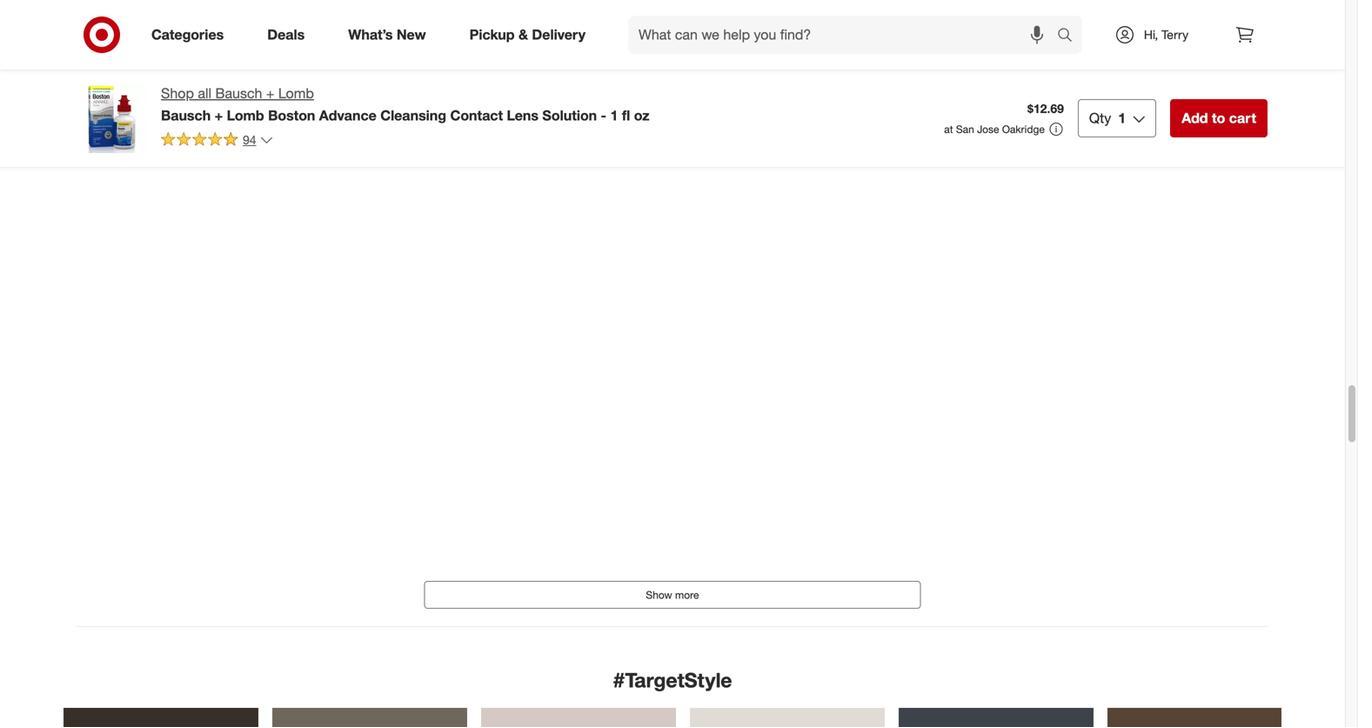 Task type: describe. For each thing, give the bounding box(es) containing it.
delivery
[[532, 26, 586, 43]]

1 horizontal spatial 1
[[1119, 110, 1126, 127]]

shop all bausch + lomb bausch + lomb boston advance cleansing contact lens solution - 1 fl oz
[[161, 85, 650, 124]]

jose
[[977, 123, 1000, 136]]

advance
[[319, 107, 377, 124]]

What can we help you find? suggestions appear below search field
[[628, 16, 1062, 54]]

show more
[[646, 589, 699, 602]]

boston
[[268, 107, 315, 124]]

new
[[397, 26, 426, 43]]

cart
[[1230, 110, 1257, 127]]

search button
[[1050, 16, 1091, 57]]

1 horizontal spatial +
[[266, 85, 275, 102]]

hi,
[[1144, 27, 1159, 42]]

1 inside shop all bausch + lomb bausch + lomb boston advance cleansing contact lens solution - 1 fl oz
[[611, 107, 618, 124]]

solution
[[543, 107, 597, 124]]

-
[[601, 107, 607, 124]]

deals
[[267, 26, 305, 43]]

#targetstyle
[[613, 669, 732, 693]]

$12.69
[[1028, 101, 1064, 116]]

manufacturer
[[654, 105, 782, 129]]

contact
[[450, 107, 503, 124]]

categories
[[151, 26, 224, 43]]

hi, terry
[[1144, 27, 1189, 42]]

san
[[956, 123, 975, 136]]

image of bausch + lomb boston advance cleansing contact lens solution - 1 fl oz image
[[77, 84, 147, 153]]

94
[[243, 132, 256, 147]]

pickup & delivery
[[470, 26, 586, 43]]

pickup
[[470, 26, 515, 43]]

&
[[519, 26, 528, 43]]



Task type: vqa. For each thing, say whether or not it's contained in the screenshot.
What can we help you find? suggestions appear below search field on the top of page
yes



Task type: locate. For each thing, give the bounding box(es) containing it.
from the manufacturer
[[563, 105, 782, 129]]

add to cart
[[1182, 110, 1257, 127]]

add to cart button
[[1171, 99, 1268, 138]]

what's new
[[348, 26, 426, 43]]

add
[[1182, 110, 1209, 127]]

1
[[611, 107, 618, 124], [1119, 110, 1126, 127]]

pickup & delivery link
[[455, 16, 608, 54]]

1 vertical spatial lomb
[[227, 107, 264, 124]]

+
[[266, 85, 275, 102], [215, 107, 223, 124]]

lomb up 94 at the left top of the page
[[227, 107, 264, 124]]

to
[[1212, 110, 1226, 127]]

1 vertical spatial +
[[215, 107, 223, 124]]

bausch right all
[[215, 85, 262, 102]]

more
[[675, 589, 699, 602]]

show more button
[[424, 581, 921, 609]]

1 right qty
[[1119, 110, 1126, 127]]

0 horizontal spatial lomb
[[227, 107, 264, 124]]

0 horizontal spatial +
[[215, 107, 223, 124]]

0 horizontal spatial bausch
[[161, 107, 211, 124]]

deals link
[[253, 16, 327, 54]]

0 vertical spatial bausch
[[215, 85, 262, 102]]

categories link
[[137, 16, 246, 54]]

terry
[[1162, 27, 1189, 42]]

all
[[198, 85, 212, 102]]

from
[[563, 105, 612, 129]]

0 vertical spatial +
[[266, 85, 275, 102]]

1 horizontal spatial bausch
[[215, 85, 262, 102]]

94 link
[[161, 131, 274, 151]]

+ up 94 link
[[215, 107, 223, 124]]

0 vertical spatial lomb
[[278, 85, 314, 102]]

bausch down 'shop'
[[161, 107, 211, 124]]

1 vertical spatial bausch
[[161, 107, 211, 124]]

1 horizontal spatial lomb
[[278, 85, 314, 102]]

+ up boston
[[266, 85, 275, 102]]

lomb up boston
[[278, 85, 314, 102]]

1 right -
[[611, 107, 618, 124]]

oakridge
[[1003, 123, 1045, 136]]

what's new link
[[334, 16, 448, 54]]

lens
[[507, 107, 539, 124]]

what's
[[348, 26, 393, 43]]

cleansing
[[381, 107, 447, 124]]

oz
[[634, 107, 650, 124]]

shop
[[161, 85, 194, 102]]

search
[[1050, 28, 1091, 45]]

show
[[646, 589, 672, 602]]

at san jose oakridge
[[945, 123, 1045, 136]]

the
[[618, 105, 648, 129]]

fl
[[622, 107, 630, 124]]

qty 1
[[1090, 110, 1126, 127]]

bausch
[[215, 85, 262, 102], [161, 107, 211, 124]]

lomb
[[278, 85, 314, 102], [227, 107, 264, 124]]

at
[[945, 123, 953, 136]]

0 horizontal spatial 1
[[611, 107, 618, 124]]

qty
[[1090, 110, 1112, 127]]



